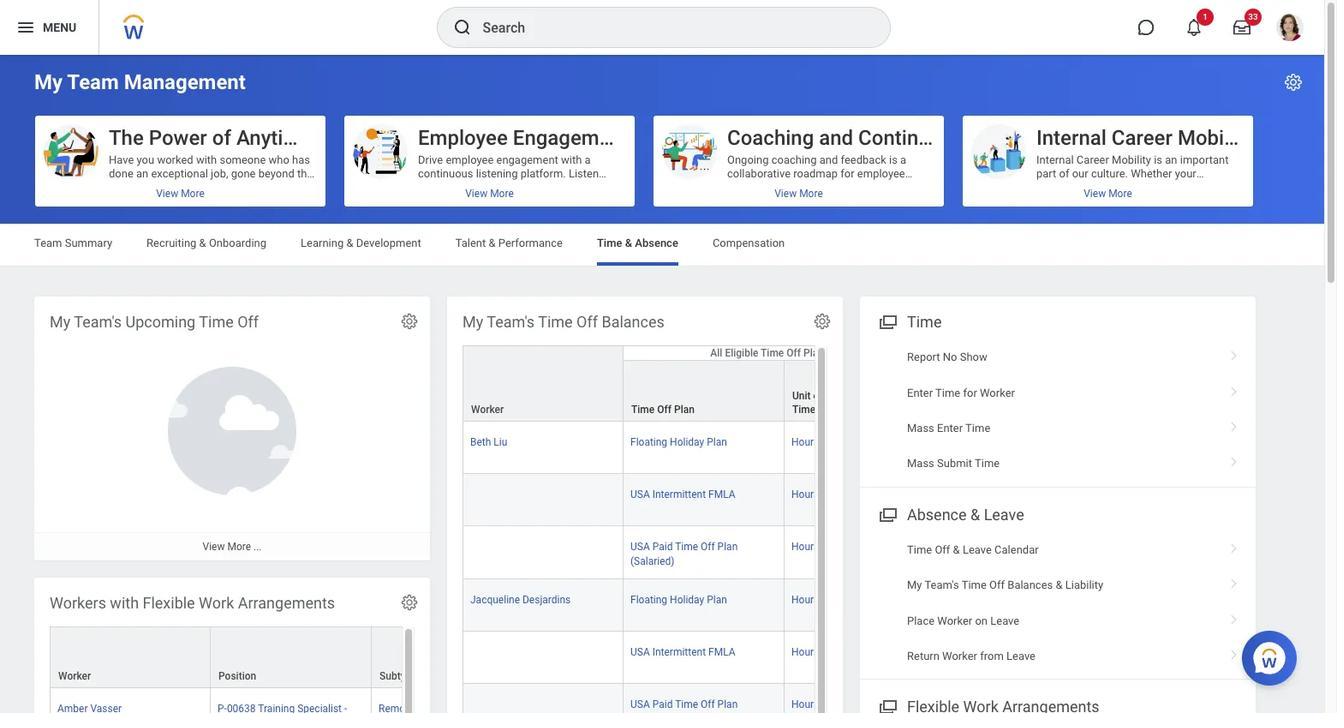 Task type: locate. For each thing, give the bounding box(es) containing it.
0 vertical spatial floating
[[631, 436, 668, 448]]

chevron right image for report no show
[[1224, 345, 1246, 362]]

hours for fourth cell
[[792, 698, 820, 710]]

chevron right image for return worker from leave
[[1224, 644, 1246, 661]]

0 vertical spatial usa paid time off plan (salaried)
[[631, 541, 738, 567]]

worker button down my team's time off balances
[[464, 346, 623, 421]]

for inside popup button
[[832, 347, 845, 359]]

management
[[124, 70, 246, 94]]

workers with flexible work arrangements
[[50, 594, 335, 612]]

submit
[[938, 457, 973, 470]]

off
[[238, 313, 259, 331], [577, 313, 598, 331], [787, 347, 801, 359], [658, 404, 672, 416], [701, 541, 715, 553], [935, 543, 951, 556], [990, 579, 1005, 592], [701, 698, 715, 710]]

holiday
[[670, 436, 705, 448], [670, 594, 705, 606]]

6 hours link from the top
[[792, 695, 820, 710]]

my down team summary
[[50, 313, 70, 331]]

team's left upcoming
[[74, 313, 122, 331]]

my for my team's upcoming time off
[[50, 313, 70, 331]]

2 chevron right image from the top
[[1224, 608, 1246, 625]]

3 usa from the top
[[631, 646, 650, 658]]

1 vertical spatial floating holiday plan link
[[631, 590, 727, 606]]

4 hours link from the top
[[792, 590, 820, 606]]

enter down report
[[908, 386, 933, 399]]

1 vertical spatial usa paid time off plan (salaried) link
[[631, 695, 738, 713]]

recruiting & onboarding
[[147, 237, 267, 249]]

usa for 2nd cell from the bottom
[[631, 646, 650, 658]]

1 horizontal spatial absence
[[908, 505, 967, 523]]

2 usa paid time off plan (salaried) link from the top
[[631, 695, 738, 713]]

cell up desjardins
[[463, 527, 624, 579]]

1 horizontal spatial of
[[814, 390, 823, 402]]

team inside tab list
[[34, 237, 62, 249]]

plans
[[804, 347, 830, 359]]

0 vertical spatial (salaried)
[[631, 555, 675, 567]]

unit of time button
[[785, 361, 851, 421]]

justify image
[[15, 17, 36, 38]]

1 holiday from the top
[[670, 436, 705, 448]]

0 horizontal spatial team
[[34, 237, 62, 249]]

leave up calendar
[[984, 505, 1025, 523]]

intermittent
[[653, 489, 706, 501], [653, 646, 706, 658]]

mass submit time link
[[860, 446, 1256, 481]]

and
[[820, 126, 854, 150]]

2 fmla from the top
[[709, 646, 736, 658]]

1 chevron right image from the top
[[1224, 380, 1246, 397]]

worker column header for row containing all eligible time off plans for worker
[[463, 345, 624, 423]]

beth liu
[[471, 436, 508, 448]]

3 hours from the top
[[792, 541, 820, 553]]

continuous
[[859, 126, 964, 150]]

leave down the absence & leave
[[963, 543, 992, 556]]

liu
[[494, 436, 508, 448]]

0 vertical spatial chevron right image
[[1224, 380, 1246, 397]]

balances for my team's time off balances
[[602, 313, 665, 331]]

0 vertical spatial enter
[[908, 386, 933, 399]]

1 vertical spatial floating
[[631, 594, 668, 606]]

2 floating from the top
[[631, 594, 668, 606]]

1 horizontal spatial worker button
[[464, 346, 623, 421]]

plan
[[674, 404, 695, 416], [707, 436, 727, 448], [718, 541, 738, 553], [707, 594, 727, 606], [718, 698, 738, 710]]

chevron right image inside mass submit time link
[[1224, 451, 1246, 468]]

0 vertical spatial for
[[832, 347, 845, 359]]

1 horizontal spatial worker column header
[[463, 345, 624, 423]]

development
[[356, 237, 421, 249]]

1 vertical spatial team
[[34, 237, 62, 249]]

hours link for fourth cell from the bottom usa intermittent fmla "link"
[[792, 485, 820, 501]]

mass enter time
[[908, 422, 991, 434]]

0 vertical spatial usa paid time off plan (salaried) link
[[631, 538, 738, 567]]

leave for on
[[991, 614, 1020, 627]]

fmla
[[709, 489, 736, 501], [709, 646, 736, 658]]

1 vertical spatial list
[[860, 532, 1256, 674]]

place worker on leave
[[908, 614, 1020, 627]]

0 vertical spatial of
[[212, 126, 231, 150]]

intermittent for 2nd cell from the bottom's usa intermittent fmla "link"
[[653, 646, 706, 658]]

3 cell from the top
[[463, 631, 624, 684]]

configure this page image
[[1284, 72, 1304, 93]]

chevron right image for mass submit time
[[1224, 451, 1246, 468]]

usa for fourth cell from the bottom
[[631, 489, 650, 501]]

worker inside "link"
[[938, 614, 973, 627]]

my for my team management
[[34, 70, 63, 94]]

2 hours link from the top
[[792, 485, 820, 501]]

chevron right image inside "my team's time off balances & liability" link
[[1224, 573, 1246, 590]]

anytime
[[236, 126, 312, 150]]

worker column header inside my team's time off balances element
[[463, 345, 624, 423]]

5 hours from the top
[[792, 646, 820, 658]]

team left summary
[[34, 237, 62, 249]]

hours link for 'usa paid time off plan (salaried)' link associated with third cell from the bottom of the my team's time off balances element
[[792, 538, 820, 553]]

1 (salaried) from the top
[[631, 555, 675, 567]]

workers with flexible work arrangements element
[[34, 578, 1338, 713]]

2 usa paid time off plan (salaried) from the top
[[631, 698, 738, 713]]

6 chevron right image from the top
[[1224, 644, 1246, 661]]

0 vertical spatial floating holiday plan
[[631, 436, 727, 448]]

0 vertical spatial paid
[[653, 541, 673, 553]]

worker button
[[464, 346, 623, 421], [51, 627, 210, 687]]

1 vertical spatial enter
[[938, 422, 963, 434]]

desjardins
[[523, 594, 571, 606]]

0 vertical spatial menu group image
[[876, 309, 899, 333]]

1 vertical spatial of
[[814, 390, 823, 402]]

0 vertical spatial mass
[[908, 422, 935, 434]]

menu group image for absence & leave
[[876, 502, 899, 525]]

0 vertical spatial worker column header
[[463, 345, 624, 423]]

leave right from
[[1007, 650, 1036, 663]]

worker up the beth liu link
[[471, 404, 504, 416]]

worker left on
[[938, 614, 973, 627]]

0 vertical spatial team
[[67, 70, 119, 94]]

chevron right image for mass enter time
[[1224, 416, 1246, 433]]

worker column header down my team's time off balances
[[463, 345, 624, 423]]

0 vertical spatial absence
[[635, 237, 679, 249]]

enter up mass submit time
[[938, 422, 963, 434]]

1 paid from the top
[[653, 541, 673, 553]]

worker button for worker column header within my team's time off balances element
[[464, 346, 623, 421]]

talent & performance
[[456, 237, 563, 249]]

cell
[[463, 474, 624, 527], [463, 527, 624, 579], [463, 631, 624, 684], [463, 684, 624, 713]]

for
[[832, 347, 845, 359], [964, 386, 978, 399]]

work
[[199, 594, 234, 612]]

worker down workers
[[58, 670, 91, 682]]

1 chevron right image from the top
[[1224, 345, 1246, 362]]

6 hours from the top
[[792, 698, 820, 710]]

cell down liu
[[463, 474, 624, 527]]

0 horizontal spatial worker column header
[[50, 627, 211, 689]]

time inside unit of time
[[793, 404, 816, 416]]

my down the menu "dropdown button"
[[34, 70, 63, 94]]

row containing jacqueline desjardins
[[463, 579, 968, 631]]

worker button down with
[[51, 627, 210, 687]]

1 horizontal spatial for
[[964, 386, 978, 399]]

2 chevron right image from the top
[[1224, 416, 1246, 433]]

more
[[227, 541, 251, 553]]

balances down time & absence
[[602, 313, 665, 331]]

2 mass from the top
[[908, 457, 935, 470]]

position button
[[211, 627, 371, 687]]

row
[[463, 345, 968, 423], [463, 346, 968, 423], [463, 422, 968, 474], [463, 474, 968, 527], [463, 527, 968, 579], [463, 579, 968, 631], [50, 627, 1338, 689], [463, 631, 968, 684], [463, 684, 968, 713], [50, 688, 1338, 713]]

& for absence
[[971, 505, 981, 523]]

1 vertical spatial for
[[964, 386, 978, 399]]

0 vertical spatial fmla
[[709, 489, 736, 501]]

of inside button
[[212, 126, 231, 150]]

hours for 2nd cell from the bottom
[[792, 646, 820, 658]]

5 chevron right image from the top
[[1224, 573, 1246, 590]]

0 vertical spatial usa intermittent fmla
[[631, 489, 736, 501]]

chevron right image
[[1224, 380, 1246, 397], [1224, 608, 1246, 625]]

team's inside the my team's upcoming time off element
[[74, 313, 122, 331]]

leave for &
[[963, 543, 992, 556]]

of right power in the top left of the page
[[212, 126, 231, 150]]

on
[[976, 614, 988, 627]]

1 floating holiday plan from the top
[[631, 436, 727, 448]]

2 (salaried) from the top
[[631, 712, 675, 713]]

position column header
[[211, 627, 372, 689]]

mobility
[[1178, 126, 1252, 150]]

mass left submit
[[908, 457, 935, 470]]

place
[[908, 614, 935, 627]]

2 paid from the top
[[653, 698, 673, 710]]

3 hours link from the top
[[792, 538, 820, 553]]

3 chevron right image from the top
[[1224, 451, 1246, 468]]

my for my team's time off balances
[[463, 313, 484, 331]]

list containing time off & leave calendar
[[860, 532, 1256, 674]]

usa intermittent fmla link for fourth cell from the bottom
[[631, 485, 736, 501]]

no
[[943, 351, 958, 363]]

0 horizontal spatial of
[[212, 126, 231, 150]]

notifications large image
[[1186, 19, 1203, 36]]

time inside tab list
[[597, 237, 623, 249]]

view
[[203, 541, 225, 553]]

row containing all eligible time off plans for worker
[[463, 345, 968, 423]]

0 vertical spatial worker button
[[464, 346, 623, 421]]

usa paid time off plan (salaried) link for fourth cell
[[631, 695, 738, 713]]

0 vertical spatial list
[[860, 339, 1256, 481]]

team down menu
[[67, 70, 119, 94]]

0 horizontal spatial balances
[[602, 313, 665, 331]]

1 horizontal spatial team
[[67, 70, 119, 94]]

1 usa paid time off plan (salaried) from the top
[[631, 541, 738, 567]]

2 usa intermittent fmla from the top
[[631, 646, 736, 658]]

enter inside mass enter time link
[[938, 422, 963, 434]]

1 vertical spatial menu group image
[[876, 502, 899, 525]]

usa
[[631, 489, 650, 501], [631, 541, 650, 553], [631, 646, 650, 658], [631, 698, 650, 710]]

my team's time off balances & liability link
[[860, 568, 1256, 603]]

chevron right image inside return worker from leave link
[[1224, 644, 1246, 661]]

5 hours link from the top
[[792, 643, 820, 658]]

0 vertical spatial holiday
[[670, 436, 705, 448]]

0 horizontal spatial team's
[[74, 313, 122, 331]]

menu group image
[[876, 309, 899, 333], [876, 502, 899, 525], [876, 695, 899, 713]]

summary
[[65, 237, 112, 249]]

enter inside enter time for worker link
[[908, 386, 933, 399]]

employee engagement button
[[345, 116, 635, 207]]

2 usa from the top
[[631, 541, 650, 553]]

4 hours from the top
[[792, 594, 820, 606]]

1 usa intermittent fmla from the top
[[631, 489, 736, 501]]

list
[[860, 339, 1256, 481], [860, 532, 1256, 674]]

1 usa from the top
[[631, 489, 650, 501]]

feedback
[[317, 126, 406, 150]]

0 horizontal spatial for
[[832, 347, 845, 359]]

2 vertical spatial menu group image
[[876, 695, 899, 713]]

tab list
[[17, 225, 1308, 266]]

1 vertical spatial mass
[[908, 457, 935, 470]]

leave right on
[[991, 614, 1020, 627]]

chevron right image inside enter time for worker link
[[1224, 380, 1246, 397]]

team's
[[74, 313, 122, 331], [487, 313, 535, 331], [925, 579, 960, 592]]

team's inside "my team's time off balances & liability" link
[[925, 579, 960, 592]]

1 usa paid time off plan (salaried) link from the top
[[631, 538, 738, 567]]

0 vertical spatial floating holiday plan link
[[631, 433, 727, 448]]

worker
[[848, 347, 881, 359], [980, 386, 1016, 399], [471, 404, 504, 416], [938, 614, 973, 627], [943, 650, 978, 663], [58, 670, 91, 682]]

subtype (including type)
[[380, 670, 494, 682]]

list for absence & leave
[[860, 532, 1256, 674]]

1 vertical spatial fmla
[[709, 646, 736, 658]]

chevron right image inside mass enter time link
[[1224, 416, 1246, 433]]

absence
[[635, 237, 679, 249], [908, 505, 967, 523]]

of right the unit
[[814, 390, 823, 402]]

coaching and continuous conversations button
[[654, 116, 1102, 207]]

1 fmla from the top
[[709, 489, 736, 501]]

team's down talent & performance
[[487, 313, 535, 331]]

balances down calendar
[[1008, 579, 1054, 592]]

2 usa intermittent fmla link from the top
[[631, 643, 736, 658]]

the
[[109, 126, 144, 150]]

4 usa from the top
[[631, 698, 650, 710]]

return
[[908, 650, 940, 663]]

1 floating from the top
[[631, 436, 668, 448]]

plan inside popup button
[[674, 404, 695, 416]]

1 vertical spatial balances
[[1008, 579, 1054, 592]]

chevron right image
[[1224, 345, 1246, 362], [1224, 416, 1246, 433], [1224, 451, 1246, 468], [1224, 537, 1246, 554], [1224, 573, 1246, 590], [1224, 644, 1246, 661]]

usa paid time off plan (salaried) link
[[631, 538, 738, 567], [631, 695, 738, 713]]

2 menu group image from the top
[[876, 502, 899, 525]]

1 menu group image from the top
[[876, 309, 899, 333]]

unit
[[793, 390, 811, 402]]

0 horizontal spatial worker button
[[51, 627, 210, 687]]

chevron right image inside time off & leave calendar link
[[1224, 537, 1246, 554]]

configure workers with flexible work arrangements image
[[400, 593, 419, 612]]

1 vertical spatial usa intermittent fmla link
[[631, 643, 736, 658]]

enter time for worker
[[908, 386, 1016, 399]]

list containing report no show
[[860, 339, 1256, 481]]

1 vertical spatial (salaried)
[[631, 712, 675, 713]]

chevron right image for time off & leave calendar
[[1224, 537, 1246, 554]]

& for time
[[625, 237, 632, 249]]

leave inside "link"
[[991, 614, 1020, 627]]

place worker on leave link
[[860, 603, 1256, 639]]

intermittent for fourth cell from the bottom usa intermittent fmla "link"
[[653, 489, 706, 501]]

fmla for 2nd cell from the bottom
[[709, 646, 736, 658]]

team
[[67, 70, 119, 94], [34, 237, 62, 249]]

2 holiday from the top
[[670, 594, 705, 606]]

0 vertical spatial balances
[[602, 313, 665, 331]]

position
[[219, 670, 256, 682]]

1 hours from the top
[[792, 436, 820, 448]]

team's for my team's time off balances
[[487, 313, 535, 331]]

report
[[908, 351, 941, 363]]

1 horizontal spatial team's
[[487, 313, 535, 331]]

subtype
[[380, 670, 417, 682]]

floating
[[631, 436, 668, 448], [631, 594, 668, 606]]

arrangements
[[238, 594, 335, 612]]

balances
[[602, 313, 665, 331], [1008, 579, 1054, 592]]

1 list from the top
[[860, 339, 1256, 481]]

worker column header
[[463, 345, 624, 423], [50, 627, 211, 689]]

view more ... link
[[34, 532, 430, 561]]

mass submit time
[[908, 457, 1000, 470]]

2 horizontal spatial team's
[[925, 579, 960, 592]]

type)
[[468, 670, 494, 682]]

team's inside my team's time off balances element
[[487, 313, 535, 331]]

team's up the place
[[925, 579, 960, 592]]

jacqueline desjardins
[[471, 594, 571, 606]]

main content
[[0, 55, 1338, 713]]

all
[[711, 347, 723, 359]]

inbox large image
[[1234, 19, 1251, 36]]

chevron right image for worker
[[1224, 380, 1246, 397]]

1 horizontal spatial enter
[[938, 422, 963, 434]]

usa paid time off plan (salaried) link for third cell from the bottom of the my team's time off balances element
[[631, 538, 738, 567]]

my up the place
[[908, 579, 923, 592]]

0 horizontal spatial absence
[[635, 237, 679, 249]]

0 vertical spatial intermittent
[[653, 489, 706, 501]]

mass up mass submit time
[[908, 422, 935, 434]]

chevron right image inside report no show 'link'
[[1224, 345, 1246, 362]]

1 usa intermittent fmla link from the top
[[631, 485, 736, 501]]

worker column header down with
[[50, 627, 211, 689]]

worker column header for row containing worker
[[50, 627, 211, 689]]

1 vertical spatial worker button
[[51, 627, 210, 687]]

1 vertical spatial worker column header
[[50, 627, 211, 689]]

row containing worker
[[50, 627, 1338, 689]]

2 list from the top
[[860, 532, 1256, 674]]

4 chevron right image from the top
[[1224, 537, 1246, 554]]

paid for third cell from the bottom of the my team's time off balances element
[[653, 541, 673, 553]]

my right configure my team's upcoming time off image
[[463, 313, 484, 331]]

talent
[[456, 237, 486, 249]]

cell down type)
[[463, 684, 624, 713]]

tab list containing team summary
[[17, 225, 1308, 266]]

0 vertical spatial usa intermittent fmla link
[[631, 485, 736, 501]]

time
[[597, 237, 623, 249], [199, 313, 234, 331], [538, 313, 573, 331], [908, 313, 942, 331], [761, 347, 784, 359], [936, 386, 961, 399], [632, 404, 655, 416], [793, 404, 816, 416], [966, 422, 991, 434], [975, 457, 1000, 470], [675, 541, 699, 553], [908, 543, 933, 556], [962, 579, 987, 592], [675, 698, 699, 710]]

1 vertical spatial holiday
[[670, 594, 705, 606]]

chevron right image inside place worker on leave "link"
[[1224, 608, 1246, 625]]

all eligible time off plans for worker
[[711, 347, 881, 359]]

my team's upcoming time off element
[[34, 297, 430, 561]]

1 horizontal spatial balances
[[1008, 579, 1054, 592]]

for down show
[[964, 386, 978, 399]]

usa for third cell from the bottom of the my team's time off balances element
[[631, 541, 650, 553]]

worker right the plans
[[848, 347, 881, 359]]

1 vertical spatial floating holiday plan
[[631, 594, 727, 606]]

1 vertical spatial intermittent
[[653, 646, 706, 658]]

2 intermittent from the top
[[653, 646, 706, 658]]

mass for mass submit time
[[908, 457, 935, 470]]

1 vertical spatial paid
[[653, 698, 673, 710]]

1 vertical spatial usa paid time off plan (salaried)
[[631, 698, 738, 713]]

1 vertical spatial chevron right image
[[1224, 608, 1246, 625]]

usa paid time off plan (salaried)
[[631, 541, 738, 567], [631, 698, 738, 713]]

cell down desjardins
[[463, 631, 624, 684]]

chevron right image for my team's time off balances & liability
[[1224, 573, 1246, 590]]

2 cell from the top
[[463, 527, 624, 579]]

of
[[212, 126, 231, 150], [814, 390, 823, 402]]

1 intermittent from the top
[[653, 489, 706, 501]]

1 mass from the top
[[908, 422, 935, 434]]

for right the plans
[[832, 347, 845, 359]]

1 vertical spatial usa intermittent fmla
[[631, 646, 736, 658]]

2 hours from the top
[[792, 489, 820, 501]]

hours link for 2nd cell from the bottom's usa intermittent fmla "link"
[[792, 643, 820, 658]]

0 horizontal spatial enter
[[908, 386, 933, 399]]

report no show
[[908, 351, 988, 363]]

all eligible time off plans for worker button
[[624, 346, 968, 360]]



Task type: describe. For each thing, give the bounding box(es) containing it.
2 floating holiday plan from the top
[[631, 594, 727, 606]]

upcoming
[[126, 313, 196, 331]]

(including
[[420, 670, 466, 682]]

1 cell from the top
[[463, 474, 624, 527]]

conversations
[[969, 126, 1102, 150]]

fmla for fourth cell from the bottom
[[709, 489, 736, 501]]

list for time
[[860, 339, 1256, 481]]

hours link for second the floating holiday plan link
[[792, 590, 820, 606]]

calendar
[[995, 543, 1039, 556]]

1 button
[[1176, 9, 1214, 46]]

worker button for row containing worker's worker column header
[[51, 627, 210, 687]]

employee
[[418, 126, 508, 150]]

usa intermittent fmla for fourth cell from the bottom usa intermittent fmla "link"
[[631, 489, 736, 501]]

33
[[1249, 12, 1259, 21]]

worker down show
[[980, 386, 1016, 399]]

coaching
[[728, 126, 814, 150]]

jacqueline desjardins link
[[471, 590, 571, 606]]

hours for fourth cell from the bottom
[[792, 489, 820, 501]]

worker left from
[[943, 650, 978, 663]]

4 cell from the top
[[463, 684, 624, 713]]

configure my team's time off balances image
[[813, 312, 832, 331]]

& for talent
[[489, 237, 496, 249]]

configure my team's upcoming time off image
[[400, 312, 419, 331]]

coaching and continuous conversations
[[728, 126, 1102, 150]]

flexible
[[143, 594, 195, 612]]

beth
[[471, 436, 491, 448]]

row containing unit of time
[[463, 346, 968, 423]]

menu button
[[0, 0, 99, 55]]

my for my team's time off balances & liability
[[908, 579, 923, 592]]

1 hours link from the top
[[792, 433, 820, 448]]

my team's time off balances & liability
[[908, 579, 1104, 592]]

leave for from
[[1007, 650, 1036, 663]]

team's for my team's time off balances & liability
[[925, 579, 960, 592]]

internal
[[1037, 126, 1107, 150]]

power
[[149, 126, 207, 150]]

1
[[1203, 12, 1208, 21]]

from
[[981, 650, 1004, 663]]

usa intermittent fmla for 2nd cell from the bottom's usa intermittent fmla "link"
[[631, 646, 736, 658]]

team summary
[[34, 237, 112, 249]]

main content containing my team management
[[0, 55, 1338, 713]]

engagement
[[513, 126, 629, 150]]

mass enter time link
[[860, 410, 1256, 446]]

time off plan button
[[624, 361, 784, 421]]

(salaried) for third cell from the bottom of the my team's time off balances element
[[631, 555, 675, 567]]

mass for mass enter time
[[908, 422, 935, 434]]

chevron right image for leave
[[1224, 608, 1246, 625]]

jacqueline
[[471, 594, 520, 606]]

2 floating holiday plan link from the top
[[631, 590, 727, 606]]

return worker from leave link
[[860, 639, 1256, 674]]

& for recruiting
[[199, 237, 206, 249]]

subtype (including type) button
[[372, 627, 532, 687]]

beth liu link
[[471, 433, 508, 448]]

show
[[960, 351, 988, 363]]

time off & leave calendar
[[908, 543, 1039, 556]]

usa paid time off plan (salaried) for fourth cell
[[631, 698, 738, 713]]

internal career mobility
[[1037, 126, 1252, 150]]

my team's time off balances element
[[447, 297, 968, 713]]

with
[[110, 594, 139, 612]]

menu banner
[[0, 0, 1325, 55]]

the power of anytime feedback button
[[35, 116, 406, 207]]

liability
[[1066, 579, 1104, 592]]

learning
[[301, 237, 344, 249]]

my team's upcoming time off
[[50, 313, 259, 331]]

of inside unit of time
[[814, 390, 823, 402]]

absence inside tab list
[[635, 237, 679, 249]]

team's for my team's upcoming time off
[[74, 313, 122, 331]]

enter time for worker link
[[860, 375, 1256, 410]]

profile logan mcneil image
[[1277, 14, 1304, 45]]

onboarding
[[209, 237, 267, 249]]

row containing beth liu
[[463, 422, 968, 474]]

eligible
[[725, 347, 759, 359]]

...
[[254, 541, 262, 553]]

report no show link
[[860, 339, 1256, 375]]

my team management
[[34, 70, 246, 94]]

menu group image for time
[[876, 309, 899, 333]]

hours link for fourth cell 'usa paid time off plan (salaried)' link
[[792, 695, 820, 710]]

(salaried) for fourth cell
[[631, 712, 675, 713]]

1 vertical spatial absence
[[908, 505, 967, 523]]

& for learning
[[347, 237, 354, 249]]

balances for my team's time off balances & liability
[[1008, 579, 1054, 592]]

absence & leave
[[908, 505, 1025, 523]]

unit of time
[[793, 390, 823, 416]]

my team's time off balances
[[463, 313, 665, 331]]

the power of anytime feedback
[[109, 126, 406, 150]]

1 floating holiday plan link from the top
[[631, 433, 727, 448]]

3 menu group image from the top
[[876, 695, 899, 713]]

hours for third cell from the bottom of the my team's time off balances element
[[792, 541, 820, 553]]

menu
[[43, 20, 76, 34]]

time off & leave calendar link
[[860, 532, 1256, 568]]

usa paid time off plan (salaried) for third cell from the bottom of the my team's time off balances element
[[631, 541, 738, 567]]

paid for fourth cell
[[653, 698, 673, 710]]

usa intermittent fmla link for 2nd cell from the bottom
[[631, 643, 736, 658]]

view more ...
[[203, 541, 262, 553]]

learning & development
[[301, 237, 421, 249]]

performance
[[499, 237, 563, 249]]

search image
[[452, 17, 473, 38]]

compensation
[[713, 237, 785, 249]]

usa for fourth cell
[[631, 698, 650, 710]]

Search Workday  search field
[[483, 9, 855, 46]]

recruiting
[[147, 237, 197, 249]]

career
[[1112, 126, 1173, 150]]

internal career mobility button
[[963, 116, 1254, 207]]

employee engagement
[[418, 126, 629, 150]]

workers
[[50, 594, 106, 612]]

time & absence
[[597, 237, 679, 249]]

33 button
[[1224, 9, 1262, 46]]



Task type: vqa. For each thing, say whether or not it's contained in the screenshot.
(พฤษภาคม
no



